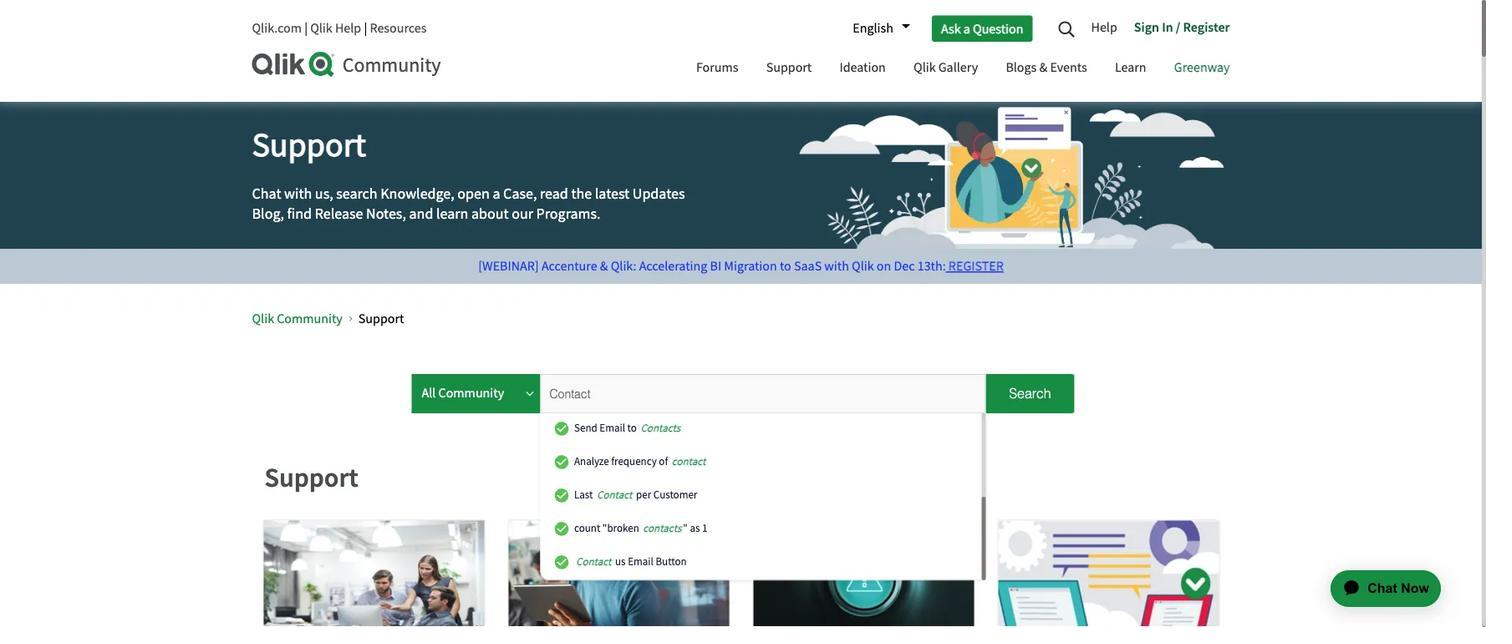 Task type: describe. For each thing, give the bounding box(es) containing it.
accelerating
[[639, 258, 708, 275]]

analyze frequency of contact
[[574, 455, 706, 469]]

ideation button
[[827, 44, 899, 94]]

notes,
[[366, 204, 406, 224]]

programs.
[[536, 204, 601, 224]]

qlik image
[[252, 52, 336, 77]]

count "broken contacts " as 1
[[574, 522, 707, 536]]

contacts
[[640, 422, 680, 436]]

0 vertical spatial community
[[343, 52, 441, 78]]

qlik.com | qlik help | resources
[[252, 20, 427, 37]]

forums button
[[684, 44, 751, 94]]

qlik community link
[[252, 310, 343, 327]]

1 vertical spatial &
[[600, 258, 608, 275]]

english
[[853, 20, 894, 37]]

read
[[540, 184, 568, 204]]

search
[[1010, 386, 1052, 402]]

chat with us, search knowledge, open a case, read the latest updates blog, find release notes, and learn about our programs.
[[252, 184, 685, 224]]

qlik gallery link
[[901, 44, 991, 94]]

migration
[[724, 258, 777, 275]]

events
[[1051, 59, 1088, 76]]

qlik.com
[[252, 20, 302, 37]]

with inside chat with us, search knowledge, open a case, read the latest updates blog, find release notes, and learn about our programs.
[[284, 184, 312, 204]]

contact us email button
[[576, 556, 687, 569]]

send
[[574, 422, 597, 436]]

saas
[[794, 258, 822, 275]]

blogs
[[1006, 59, 1037, 76]]

frequency
[[611, 455, 657, 469]]

latest
[[595, 184, 630, 204]]

"
[[683, 522, 688, 536]]

blogs & events
[[1006, 59, 1088, 76]]

list containing qlik community
[[252, 297, 1184, 341]]

qlik help link
[[310, 20, 361, 37]]

qlik inside list
[[252, 310, 274, 327]]

us,
[[315, 184, 333, 204]]

community link
[[252, 52, 667, 78]]

qlik inside "qlik gallery" link
[[914, 59, 936, 76]]

the
[[571, 184, 592, 204]]

learn
[[1115, 59, 1147, 76]]

customer
[[653, 489, 697, 503]]

0 horizontal spatial help
[[335, 20, 361, 37]]

qlik.com link
[[252, 20, 302, 37]]

search
[[336, 184, 378, 204]]

"broken
[[602, 522, 639, 536]]

register link
[[946, 258, 1004, 275]]

sign in / register
[[1135, 18, 1230, 35]]

1 | from the left
[[304, 20, 308, 37]]

question
[[973, 20, 1024, 37]]

button
[[655, 556, 687, 569]]

ideation
[[840, 59, 886, 76]]

& inside blogs & events popup button
[[1040, 59, 1048, 76]]

sign in / register link
[[1126, 13, 1230, 44]]

blogs & events button
[[994, 44, 1100, 94]]

0 horizontal spatial email
[[599, 422, 625, 436]]

last contact per customer
[[574, 489, 697, 503]]

greenway
[[1175, 59, 1230, 76]]

register
[[949, 258, 1004, 275]]

sign
[[1135, 18, 1160, 35]]

learn
[[436, 204, 469, 224]]

as
[[690, 522, 700, 536]]

ask a question link
[[932, 15, 1033, 42]]

of
[[659, 455, 668, 469]]

2 | from the left
[[364, 20, 367, 37]]

learn button
[[1103, 44, 1159, 94]]

support inside popup button
[[766, 59, 812, 76]]

in
[[1162, 18, 1174, 35]]

menu bar containing forums
[[684, 44, 1243, 94]]

release
[[315, 204, 363, 224]]



Task type: locate. For each thing, give the bounding box(es) containing it.
forums
[[696, 59, 739, 76]]

& right blogs
[[1040, 59, 1048, 76]]

greenway link
[[1162, 44, 1243, 94]]

help link
[[1092, 13, 1126, 44]]

english button
[[845, 14, 911, 43]]

last
[[574, 489, 593, 503]]

per
[[636, 489, 651, 503]]

0 vertical spatial email
[[599, 422, 625, 436]]

1 vertical spatial contact
[[576, 556, 611, 569]]

| right qlik help link
[[364, 20, 367, 37]]

1 horizontal spatial to
[[780, 258, 792, 275]]

email
[[599, 422, 625, 436], [628, 556, 653, 569]]

10 matches found! alert
[[541, 414, 986, 581]]

search button
[[986, 375, 1075, 414]]

application
[[1300, 551, 1462, 628]]

knowledge,
[[381, 184, 455, 204]]

with
[[284, 184, 312, 204], [825, 258, 849, 275]]

0 horizontal spatial &
[[600, 258, 608, 275]]

to inside 10 matches found! alert
[[627, 422, 637, 436]]

on
[[877, 258, 892, 275]]

updates
[[633, 184, 685, 204]]

help left sign
[[1092, 18, 1118, 36]]

contact
[[672, 455, 706, 469]]

0 vertical spatial contact
[[597, 489, 632, 503]]

resources link
[[370, 20, 427, 37]]

qlik:
[[611, 258, 637, 275]]

1 vertical spatial email
[[628, 556, 653, 569]]

ask
[[941, 20, 961, 37]]

register
[[1184, 18, 1230, 35]]

qlik
[[310, 20, 333, 37], [914, 59, 936, 76], [852, 258, 874, 275], [252, 310, 274, 327]]

qlik gallery
[[914, 59, 978, 76]]

a inside chat with us, search knowledge, open a case, read the latest updates blog, find release notes, and learn about our programs.
[[493, 184, 500, 204]]

support
[[766, 59, 812, 76], [252, 124, 366, 166], [359, 310, 404, 327], [265, 461, 359, 494]]

with up find
[[284, 184, 312, 204]]

to left contacts
[[627, 422, 637, 436]]

0 horizontal spatial |
[[304, 20, 308, 37]]

0 vertical spatial &
[[1040, 59, 1048, 76]]

email right "send"
[[599, 422, 625, 436]]

community inside list
[[277, 310, 343, 327]]

accenture
[[542, 258, 598, 275]]

0 vertical spatial a
[[964, 20, 971, 37]]

about
[[472, 204, 509, 224]]

gallery
[[939, 59, 978, 76]]

email right us in the bottom left of the page
[[628, 556, 653, 569]]

1 vertical spatial to
[[627, 422, 637, 436]]

0 vertical spatial to
[[780, 258, 792, 275]]

contact left per
[[597, 489, 632, 503]]

and
[[409, 204, 433, 224]]

contacts
[[643, 522, 681, 536]]

&
[[1040, 59, 1048, 76], [600, 258, 608, 275]]

1 vertical spatial community
[[277, 310, 343, 327]]

1 horizontal spatial with
[[825, 258, 849, 275]]

0 horizontal spatial with
[[284, 184, 312, 204]]

0 vertical spatial with
[[284, 184, 312, 204]]

1 horizontal spatial help
[[1092, 18, 1118, 36]]

| right qlik.com link
[[304, 20, 308, 37]]

community
[[343, 52, 441, 78], [277, 310, 343, 327]]

help left resources
[[335, 20, 361, 37]]

1 horizontal spatial a
[[964, 20, 971, 37]]

a up about
[[493, 184, 500, 204]]

help inside help link
[[1092, 18, 1118, 36]]

count
[[574, 522, 600, 536]]

1 vertical spatial a
[[493, 184, 500, 204]]

0 horizontal spatial a
[[493, 184, 500, 204]]

Search content within Community Board text field
[[544, 375, 982, 414]]

blog,
[[252, 204, 284, 224]]

1 horizontal spatial email
[[628, 556, 653, 569]]

our
[[512, 204, 533, 224]]

0 horizontal spatial to
[[627, 422, 637, 436]]

[webinar]  accenture & qlik:  accelerating bi migration to saas with qlik on dec 13th: register
[[478, 258, 1004, 275]]

support button
[[754, 44, 825, 94]]

qlik community
[[252, 310, 343, 327]]

1 vertical spatial with
[[825, 258, 849, 275]]

case,
[[503, 184, 537, 204]]

1
[[702, 522, 707, 536]]

bi
[[710, 258, 722, 275]]

chat
[[252, 184, 281, 204]]

1 horizontal spatial |
[[364, 20, 367, 37]]

resources
[[370, 20, 427, 37]]

open
[[458, 184, 490, 204]]

menu bar
[[684, 44, 1243, 94]]

1 horizontal spatial &
[[1040, 59, 1048, 76]]

analyze
[[574, 455, 609, 469]]

to
[[780, 258, 792, 275], [627, 422, 637, 436]]

& left qlik:
[[600, 258, 608, 275]]

contact left us in the bottom left of the page
[[576, 556, 611, 569]]

to left the saas
[[780, 258, 792, 275]]

ask a question
[[941, 20, 1024, 37]]

send email to contacts
[[574, 422, 680, 436]]

list
[[252, 297, 1184, 341]]

a inside ask a question link
[[964, 20, 971, 37]]

/
[[1176, 18, 1181, 35]]

help
[[1092, 18, 1118, 36], [335, 20, 361, 37]]

13th:
[[918, 258, 946, 275]]

a right ask
[[964, 20, 971, 37]]

find
[[287, 204, 312, 224]]

dec
[[894, 258, 915, 275]]

|
[[304, 20, 308, 37], [364, 20, 367, 37]]

with right the saas
[[825, 258, 849, 275]]

[webinar]
[[478, 258, 539, 275]]

us
[[615, 556, 626, 569]]



Task type: vqa. For each thing, say whether or not it's contained in the screenshot.
Sense
no



